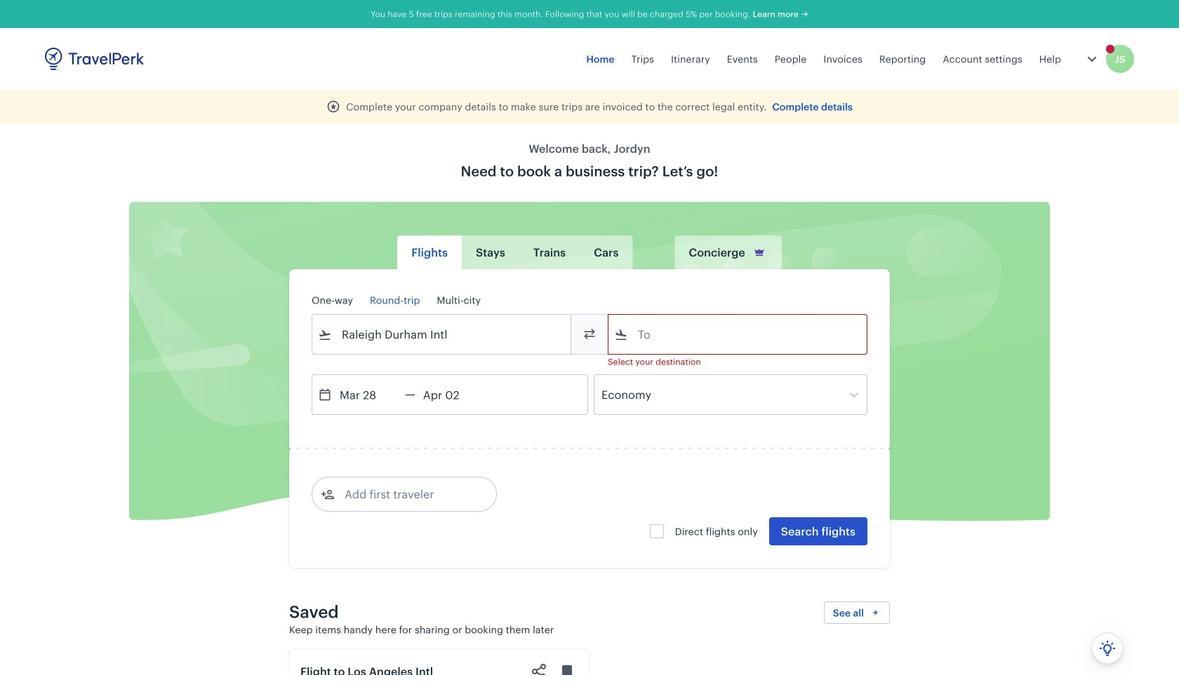Task type: describe. For each thing, give the bounding box(es) containing it.
From search field
[[332, 324, 552, 346]]

Depart text field
[[332, 375, 405, 415]]

Add first traveler search field
[[335, 484, 481, 506]]

Return text field
[[415, 375, 488, 415]]

To search field
[[628, 324, 848, 346]]



